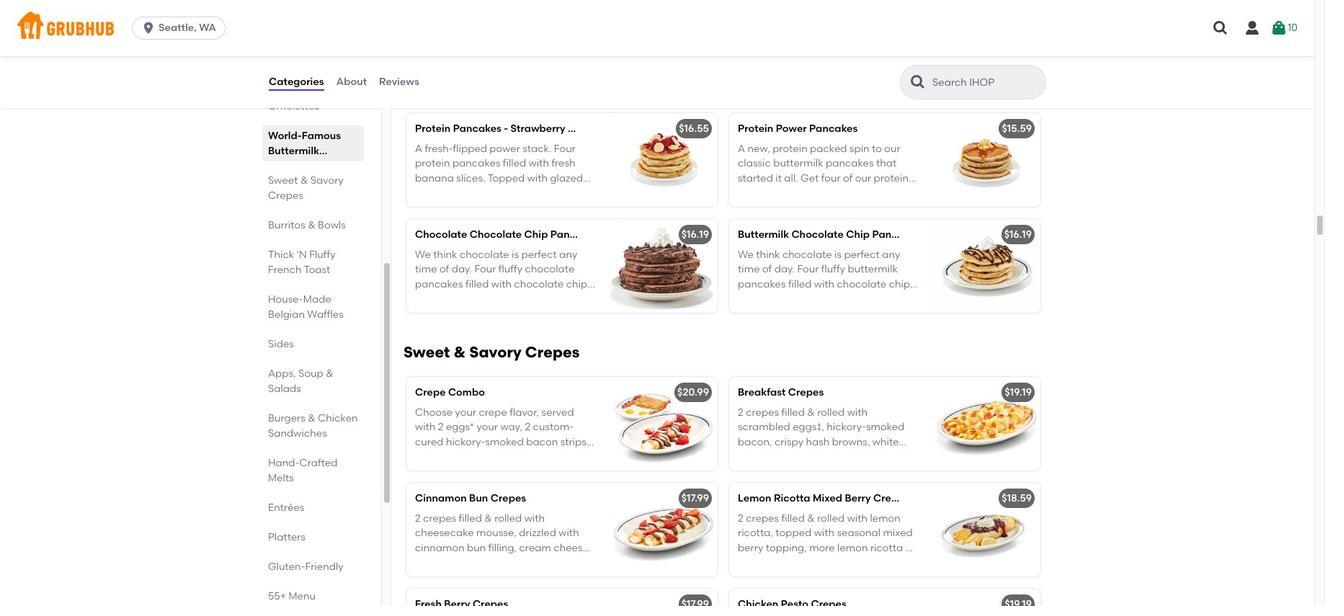 Task type: locate. For each thing, give the bounding box(es) containing it.
0 horizontal spatial svg image
[[1212, 19, 1230, 37]]

filled down ricotta
[[782, 512, 805, 525]]

time inside we think chocolate is perfect any time of day. four fluffy chocolate pancakes filled with chocolate chips, topped with a drizzle of chocolate syrup & more chocolate chips.
[[415, 263, 437, 276]]

syrup for we think chocolate is perfect any time of day. four fluffy chocolate pancakes filled with chocolate chips, topped with a drizzle of chocolate syrup & more chocolate chips.
[[415, 307, 442, 319]]

your up eggs*
[[455, 406, 476, 419]]

a inside the "4 protein pancakes loaded with blueberries, topped with lemon ricotta & seasonal mixed berry topping. add a squeeze of lemon for an extra zing!"
[[804, 81, 811, 93]]

0 horizontal spatial drizzle
[[486, 293, 516, 305]]

0 horizontal spatial is
[[512, 249, 519, 261]]

sweet down world- on the left top of the page
[[268, 174, 298, 187]]

0 vertical spatial hash
[[806, 436, 830, 448]]

chip up we think chocolate is perfect any time of day. four fluffy buttermilk pancakes filled with chocolate chips, topped with a drizzle of chocolate syrup & more chocolate chips.
[[846, 228, 870, 240]]

protein pancakes - lemon ricotta mixed berry image
[[933, 7, 1041, 101]]

1 vertical spatial savory
[[469, 343, 522, 361]]

1 time from the left
[[415, 263, 437, 276]]

svg image
[[1212, 19, 1230, 37], [1244, 19, 1261, 37]]

crepe combo image
[[610, 377, 718, 470]]

1 vertical spatial topped
[[488, 172, 525, 184]]

berry down loaded
[[862, 66, 887, 78]]

1 horizontal spatial protein
[[738, 122, 774, 135]]

main navigation navigation
[[0, 0, 1315, 56]]

extra down topping,
[[802, 571, 827, 583]]

cream
[[519, 542, 551, 554]]

2 up 'scrambled'
[[738, 406, 744, 419]]

any inside we think chocolate is perfect any time of day. four fluffy buttermilk pancakes filled with chocolate chips, topped with a drizzle of chocolate syrup & more chocolate chips.
[[882, 249, 900, 261]]

four down buttermilk chocolate chip pancakes
[[797, 263, 819, 276]]

hash inside choose your crepe flavor, served with 2 eggs* your way, 2 custom- cured hickory-smoked bacon strips or 2 pork sausage links & golden hash browns.
[[415, 465, 439, 477]]

mixed inside 2 crepes filled & rolled with lemon ricotta, topped with seasonal mixed berry topping, more lemon ricotta & powdered sugar. add a squeeze of lemon for an extra zing!
[[883, 527, 913, 539]]

add right topping.
[[782, 81, 802, 93]]

buttermilk inside little known fact: strawberries and bananas are best friends. four fluffy buttermilk pancakes filled with fresh banana slices. topped with glazed strawberries & more banana slices.
[[415, 66, 465, 78]]

0 horizontal spatial powdered
[[543, 556, 593, 569]]

0 vertical spatial fresh
[[567, 66, 591, 78]]

0 horizontal spatial sugar.
[[415, 571, 445, 583]]

0 horizontal spatial day.
[[452, 263, 472, 276]]

2 vertical spatial fresh
[[444, 556, 468, 569]]

combo
[[448, 386, 485, 398]]

1 horizontal spatial day.
[[775, 263, 795, 276]]

1 vertical spatial your
[[477, 421, 498, 433]]

2 we from the left
[[738, 249, 754, 261]]

0 horizontal spatial protein
[[415, 157, 450, 170]]

crepes for lemon
[[746, 512, 779, 525]]

strawberries down bananas
[[415, 95, 475, 107]]

1 drizzle from the left
[[486, 293, 516, 305]]

four inside we think chocolate is perfect any time of day. four fluffy chocolate pancakes filled with chocolate chips, topped with a drizzle of chocolate syrup & more chocolate chips.
[[475, 263, 496, 276]]

bun
[[469, 492, 488, 504]]

1 vertical spatial ricotta
[[871, 542, 903, 554]]

crepe
[[479, 406, 507, 419]]

protein up fresh-
[[415, 122, 451, 135]]

perfect inside we think chocolate is perfect any time of day. four fluffy chocolate pancakes filled with chocolate chips, topped with a drizzle of chocolate syrup & more chocolate chips.
[[521, 249, 557, 261]]

0 horizontal spatial mixed
[[829, 66, 859, 78]]

1 horizontal spatial chip
[[846, 228, 870, 240]]

time
[[415, 263, 437, 276], [738, 263, 760, 276]]

add inside the "4 protein pancakes loaded with blueberries, topped with lemon ricotta & seasonal mixed berry topping. add a squeeze of lemon for an extra zing!"
[[782, 81, 802, 93]]

crispy
[[775, 436, 804, 448]]

banana down bananas
[[415, 81, 454, 93]]

an down topping.
[[738, 95, 751, 107]]

0 horizontal spatial an
[[738, 95, 751, 107]]

1 horizontal spatial we
[[738, 249, 754, 261]]

0 horizontal spatial time
[[415, 263, 437, 276]]

ricotta up topping.
[[738, 66, 771, 78]]

ricotta inside the "4 protein pancakes loaded with blueberries, topped with lemon ricotta & seasonal mixed berry topping. add a squeeze of lemon for an extra zing!"
[[738, 66, 771, 78]]

day. inside we think chocolate is perfect any time of day. four fluffy chocolate pancakes filled with chocolate chips, topped with a drizzle of chocolate syrup & more chocolate chips.
[[452, 263, 472, 276]]

four down chocolate chocolate chip pancakes
[[475, 263, 496, 276]]

squeeze down loaded
[[813, 81, 854, 93]]

protein
[[415, 122, 451, 135], [738, 122, 774, 135]]

0 vertical spatial protein
[[746, 37, 781, 49]]

0 vertical spatial buttermilk
[[415, 66, 465, 78]]

1 vertical spatial seasonal
[[837, 527, 881, 539]]

fresh down cinnamon
[[444, 556, 468, 569]]

filled inside 2 crepes filled & rolled with lemon ricotta, topped with seasonal mixed berry topping, more lemon ricotta & powdered sugar. add a squeeze of lemon for an extra zing!
[[782, 512, 805, 525]]

powdered inside the 2 crepes filled & rolled with cheesecake mousse, drizzled with cinnamon bun filling, cream cheese icing, fresh strawberries & powdered sugar.
[[543, 556, 593, 569]]

four for little known fact: strawberries and bananas are best friends. four fluffy buttermilk pancakes filled with fresh banana slices. topped with glazed strawberries & more banana slices.
[[542, 51, 563, 64]]

perfect
[[521, 249, 557, 261], [844, 249, 880, 261]]

strawberry banana pancakes image
[[610, 7, 718, 101]]

chocolate chocolate chip pancakes image
[[610, 219, 718, 313]]

& inside the burgers & chicken sandwiches
[[308, 412, 316, 425]]

think
[[433, 249, 457, 261], [756, 249, 780, 261]]

0 horizontal spatial we
[[415, 249, 431, 261]]

hash down eggs‡,
[[806, 436, 830, 448]]

crepes up the cheesecake
[[423, 512, 456, 525]]

hickory- down eggs*
[[446, 436, 485, 448]]

powdered
[[543, 556, 593, 569], [738, 556, 788, 569]]

fluffy inside little known fact: strawberries and bananas are best friends. four fluffy buttermilk pancakes filled with fresh banana slices. topped with glazed strawberries & more banana slices.
[[566, 51, 590, 64]]

omelettes
[[268, 100, 319, 112]]

1 horizontal spatial seasonal
[[837, 527, 881, 539]]

waffles
[[307, 309, 344, 321]]

2 is from the left
[[835, 249, 842, 261]]

drizzle up sweet & savory crepes
[[486, 293, 516, 305]]

with
[[871, 37, 892, 49], [836, 51, 857, 64], [544, 66, 564, 78], [527, 81, 548, 93], [529, 157, 549, 170], [527, 172, 548, 184], [491, 278, 512, 290], [814, 278, 835, 290], [454, 293, 474, 305], [777, 293, 797, 305], [847, 406, 868, 419], [415, 421, 436, 433], [524, 512, 545, 525], [847, 512, 868, 525], [559, 527, 579, 539], [814, 527, 835, 539]]

1 vertical spatial fresh
[[552, 157, 576, 170]]

four inside little known fact: strawberries and bananas are best friends. four fluffy buttermilk pancakes filled with fresh banana slices. topped with glazed strawberries & more banana slices.
[[542, 51, 563, 64]]

1 horizontal spatial is
[[835, 249, 842, 261]]

protein power pancakes image
[[933, 113, 1041, 207]]

sweet up crepe
[[404, 343, 450, 361]]

burgers & chicken sandwiches
[[268, 412, 358, 440]]

2 crepes filled & rolled with cheesecake mousse, drizzled with cinnamon bun filling, cream cheese icing, fresh strawberries & powdered sugar.
[[415, 512, 593, 583]]

four for we think chocolate is perfect any time of day. four fluffy buttermilk pancakes filled with chocolate chips, topped with a drizzle of chocolate syrup & more chocolate chips.
[[797, 263, 819, 276]]

1 any from the left
[[559, 249, 578, 261]]

perfect down chocolate chocolate chip pancakes
[[521, 249, 557, 261]]

2 crepes filled & rolled with scrambled eggs‡, hickory-smoked bacon, crispy hash browns, white cheese sauce & jack & cheddar cheeses.
[[738, 406, 905, 477]]

your
[[455, 406, 476, 419], [477, 421, 498, 433]]

savory inside world-famous buttermilk pancakes sweet & savory crepes
[[311, 174, 344, 187]]

2 chocolate from the left
[[470, 228, 522, 240]]

squeeze
[[813, 81, 854, 93], [855, 556, 895, 569]]

2 horizontal spatial chocolate
[[792, 228, 844, 240]]

1 horizontal spatial chips,
[[889, 278, 918, 290]]

1 day. from the left
[[452, 263, 472, 276]]

protein down fresh-
[[415, 157, 450, 170]]

chips, inside we think chocolate is perfect any time of day. four fluffy buttermilk pancakes filled with chocolate chips, topped with a drizzle of chocolate syrup & more chocolate chips.
[[889, 278, 918, 290]]

and
[[565, 37, 584, 49]]

seattle, wa button
[[132, 17, 231, 40]]

0 vertical spatial your
[[455, 406, 476, 419]]

1 horizontal spatial squeeze
[[855, 556, 895, 569]]

topping,
[[766, 542, 807, 554]]

2 inside 2 crepes filled & rolled with lemon ricotta, topped with seasonal mixed berry topping, more lemon ricotta & powdered sugar. add a squeeze of lemon for an extra zing!
[[738, 512, 744, 525]]

0 vertical spatial berry
[[862, 66, 887, 78]]

1 think from the left
[[433, 249, 457, 261]]

a fresh-flipped power stack. four protein pancakes filled with fresh banana slices. topped with glazed strawberries & more banana slices.
[[415, 143, 586, 199]]

syrup inside we think chocolate is perfect any time of day. four fluffy chocolate pancakes filled with chocolate chips, topped with a drizzle of chocolate syrup & more chocolate chips.
[[415, 307, 442, 319]]

sauce
[[776, 450, 805, 463]]

a down berry
[[845, 556, 852, 569]]

any inside we think chocolate is perfect any time of day. four fluffy chocolate pancakes filled with chocolate chips, topped with a drizzle of chocolate syrup & more chocolate chips.
[[559, 249, 578, 261]]

categories button
[[268, 56, 325, 108]]

bun
[[467, 542, 486, 554]]

55+ menu
[[268, 590, 316, 603]]

2 chip from the left
[[846, 228, 870, 240]]

sugar. down icing,
[[415, 571, 445, 583]]

pancakes for chocolate chocolate chip pancakes
[[551, 228, 599, 240]]

filled down the power
[[503, 157, 526, 170]]

2 horizontal spatial fluffy
[[822, 263, 846, 276]]

chips, for buttermilk
[[889, 278, 918, 290]]

&
[[773, 66, 781, 78], [478, 95, 485, 107], [300, 174, 308, 187], [478, 187, 485, 199], [308, 219, 315, 231], [444, 307, 452, 319], [767, 307, 775, 319], [454, 343, 466, 361], [326, 368, 334, 380], [808, 406, 815, 419], [308, 412, 316, 425], [527, 450, 535, 463], [808, 450, 815, 463], [840, 450, 848, 463], [485, 512, 492, 525], [808, 512, 815, 525], [906, 542, 913, 554], [533, 556, 541, 569]]

topped
[[488, 81, 525, 93], [488, 172, 525, 184]]

seasonal down blueberries,
[[783, 66, 827, 78]]

protein left power
[[738, 122, 774, 135]]

1 chips, from the left
[[566, 278, 595, 290]]

buttermilk down bananas
[[415, 66, 465, 78]]

1 horizontal spatial drizzle
[[808, 293, 839, 305]]

0 horizontal spatial cheese
[[554, 542, 589, 554]]

3 chocolate from the left
[[792, 228, 844, 240]]

fluffy
[[309, 249, 336, 261]]

2 syrup from the left
[[738, 307, 765, 319]]

fresh-
[[425, 143, 453, 155]]

2 down choose
[[438, 421, 444, 433]]

1 horizontal spatial any
[[882, 249, 900, 261]]

we inside we think chocolate is perfect any time of day. four fluffy chocolate pancakes filled with chocolate chips, topped with a drizzle of chocolate syrup & more chocolate chips.
[[415, 249, 431, 261]]

four right stack. in the left of the page
[[554, 143, 576, 155]]

protein up blueberries,
[[746, 37, 781, 49]]

protein inside the "4 protein pancakes loaded with blueberries, topped with lemon ricotta & seasonal mixed berry topping. add a squeeze of lemon for an extra zing!"
[[746, 37, 781, 49]]

savory
[[311, 174, 344, 187], [469, 343, 522, 361]]

sweet
[[268, 174, 298, 187], [404, 343, 450, 361]]

filled down cinnamon bun crepes
[[459, 512, 482, 525]]

chips, inside we think chocolate is perfect any time of day. four fluffy chocolate pancakes filled with chocolate chips, topped with a drizzle of chocolate syrup & more chocolate chips.
[[566, 278, 595, 290]]

chips. for chocolate
[[534, 307, 563, 319]]

1 horizontal spatial sweet
[[404, 343, 450, 361]]

pancakes inside we think chocolate is perfect any time of day. four fluffy chocolate pancakes filled with chocolate chips, topped with a drizzle of chocolate syrup & more chocolate chips.
[[415, 278, 463, 290]]

cheese inside the 2 crepes filled & rolled with cheesecake mousse, drizzled with cinnamon bun filling, cream cheese icing, fresh strawberries & powdered sugar.
[[554, 542, 589, 554]]

ricotta down berry
[[871, 542, 903, 554]]

fluffy inside we think chocolate is perfect any time of day. four fluffy buttermilk pancakes filled with chocolate chips, topped with a drizzle of chocolate syrup & more chocolate chips.
[[822, 263, 846, 276]]

1 vertical spatial buttermilk
[[848, 263, 898, 276]]

2 chips. from the left
[[857, 307, 886, 319]]

filled down buttermilk chocolate chip pancakes
[[789, 278, 812, 290]]

1 vertical spatial squeeze
[[855, 556, 895, 569]]

rolled up eggs‡,
[[818, 406, 845, 419]]

strawberries down filling,
[[470, 556, 531, 569]]

we
[[415, 249, 431, 261], [738, 249, 754, 261]]

fluffy down chocolate chocolate chip pancakes
[[499, 263, 523, 276]]

1 vertical spatial sugar.
[[415, 571, 445, 583]]

platters
[[268, 531, 306, 543]]

berry inside 2 crepes filled & rolled with lemon ricotta, topped with seasonal mixed berry topping, more lemon ricotta & powdered sugar. add a squeeze of lemon for an extra zing!
[[738, 542, 764, 554]]

power
[[776, 122, 807, 135]]

savory up combo
[[469, 343, 522, 361]]

time inside we think chocolate is perfect any time of day. four fluffy buttermilk pancakes filled with chocolate chips, topped with a drizzle of chocolate syrup & more chocolate chips.
[[738, 263, 760, 276]]

0 horizontal spatial any
[[559, 249, 578, 261]]

chip up we think chocolate is perfect any time of day. four fluffy chocolate pancakes filled with chocolate chips, topped with a drizzle of chocolate syrup & more chocolate chips.
[[524, 228, 548, 240]]

crepes right berry
[[874, 492, 909, 504]]

powdered down topping,
[[738, 556, 788, 569]]

bowls
[[318, 219, 346, 231]]

buttermilk chocolate chip pancakes image
[[933, 219, 1041, 313]]

0 horizontal spatial berry
[[738, 542, 764, 554]]

1 horizontal spatial $16.19
[[1005, 228, 1032, 240]]

eggs‡,
[[793, 421, 825, 433]]

1 chip from the left
[[524, 228, 548, 240]]

Search IHOP search field
[[931, 76, 1042, 89]]

1 horizontal spatial mixed
[[883, 527, 913, 539]]

0 horizontal spatial hash
[[415, 465, 439, 477]]

1 horizontal spatial berry
[[862, 66, 887, 78]]

pancakes
[[784, 37, 832, 49], [468, 66, 516, 78], [453, 157, 501, 170], [415, 278, 463, 290], [738, 278, 786, 290]]

2 up the cheesecake
[[415, 512, 421, 525]]

0 vertical spatial strawberries
[[415, 95, 475, 107]]

bacon,
[[738, 436, 772, 448]]

2 topped from the top
[[488, 172, 525, 184]]

think down chocolate chocolate chip pancakes
[[433, 249, 457, 261]]

is inside we think chocolate is perfect any time of day. four fluffy buttermilk pancakes filled with chocolate chips, topped with a drizzle of chocolate syrup & more chocolate chips.
[[835, 249, 842, 261]]

cinnamon bun crepes
[[415, 492, 526, 504]]

pancakes for little known fact: strawberries and bananas are best friends. four fluffy buttermilk pancakes filled with fresh banana slices. topped with glazed strawberries & more banana slices.
[[468, 66, 516, 78]]

strawberries
[[415, 95, 475, 107], [415, 187, 475, 199], [470, 556, 531, 569]]

2 any from the left
[[882, 249, 900, 261]]

rolled for drizzled
[[495, 512, 522, 525]]

0 horizontal spatial squeeze
[[813, 81, 854, 93]]

rolled inside 2 crepes filled & rolled with lemon ricotta, topped with seasonal mixed berry topping, more lemon ricotta & powdered sugar. add a squeeze of lemon for an extra zing!
[[818, 512, 845, 525]]

0 horizontal spatial savory
[[311, 174, 344, 187]]

cheese right cream
[[554, 542, 589, 554]]

filled inside the a fresh-flipped power stack. four protein pancakes filled with fresh banana slices. topped with glazed strawberries & more banana slices.
[[503, 157, 526, 170]]

smoked down "way,"
[[485, 436, 524, 448]]

perfect inside we think chocolate is perfect any time of day. four fluffy buttermilk pancakes filled with chocolate chips, topped with a drizzle of chocolate syrup & more chocolate chips.
[[844, 249, 880, 261]]

0 horizontal spatial extra
[[753, 95, 778, 107]]

1 is from the left
[[512, 249, 519, 261]]

0 vertical spatial zing!
[[781, 95, 803, 107]]

0 vertical spatial sugar.
[[790, 556, 820, 569]]

fluffy for little known fact: strawberries and bananas are best friends. four fluffy buttermilk pancakes filled with fresh banana slices. topped with glazed strawberries & more banana slices.
[[566, 51, 590, 64]]

1 we from the left
[[415, 249, 431, 261]]

fresh inside the a fresh-flipped power stack. four protein pancakes filled with fresh banana slices. topped with glazed strawberries & more banana slices.
[[552, 157, 576, 170]]

belgian
[[268, 309, 305, 321]]

a up sweet & savory crepes
[[477, 293, 483, 305]]

any down buttermilk chocolate chip pancakes
[[882, 249, 900, 261]]

extra down topping.
[[753, 95, 778, 107]]

pancakes
[[453, 122, 502, 135], [809, 122, 858, 135], [268, 160, 317, 172], [551, 228, 599, 240], [872, 228, 921, 240]]

strawberries inside little known fact: strawberries and bananas are best friends. four fluffy buttermilk pancakes filled with fresh banana slices. topped with glazed strawberries & more banana slices.
[[415, 95, 475, 107]]

pancakes for we think chocolate is perfect any time of day. four fluffy buttermilk pancakes filled with chocolate chips, topped with a drizzle of chocolate syrup & more chocolate chips.
[[738, 278, 786, 290]]

svg image inside seattle, wa button
[[141, 21, 156, 35]]

a up the protein power pancakes
[[804, 81, 811, 93]]

drizzle inside we think chocolate is perfect any time of day. four fluffy buttermilk pancakes filled with chocolate chips, topped with a drizzle of chocolate syrup & more chocolate chips.
[[808, 293, 839, 305]]

1 horizontal spatial for
[[901, 81, 914, 93]]

extra inside the "4 protein pancakes loaded with blueberries, topped with lemon ricotta & seasonal mixed berry topping. add a squeeze of lemon for an extra zing!"
[[753, 95, 778, 107]]

0 horizontal spatial chocolate
[[415, 228, 467, 240]]

world-
[[268, 130, 302, 142]]

drizzle down buttermilk chocolate chip pancakes
[[808, 293, 839, 305]]

a
[[415, 143, 422, 155]]

pancakes for buttermilk chocolate chip pancakes
[[872, 228, 921, 240]]

perfect down buttermilk chocolate chip pancakes
[[844, 249, 880, 261]]

cheddar
[[851, 450, 892, 463]]

2 think from the left
[[756, 249, 780, 261]]

pancakes for world-famous buttermilk pancakes sweet & savory crepes
[[268, 160, 317, 172]]

crepes inside the 2 crepes filled & rolled with cheesecake mousse, drizzled with cinnamon bun filling, cream cheese icing, fresh strawberries & powdered sugar.
[[423, 512, 456, 525]]

0 horizontal spatial buttermilk
[[415, 66, 465, 78]]

1 topped from the top
[[488, 81, 525, 93]]

rolled up mousse,
[[495, 512, 522, 525]]

2 $16.19 from the left
[[1005, 228, 1032, 240]]

crepes inside world-famous buttermilk pancakes sweet & savory crepes
[[268, 190, 303, 202]]

svg image
[[1271, 19, 1288, 37], [141, 21, 156, 35]]

0 horizontal spatial think
[[433, 249, 457, 261]]

entrées
[[268, 502, 305, 514]]

drizzle for buttermilk
[[808, 293, 839, 305]]

filled down chocolate chocolate chip pancakes
[[466, 278, 489, 290]]

for inside 2 crepes filled & rolled with lemon ricotta, topped with seasonal mixed berry topping, more lemon ricotta & powdered sugar. add a squeeze of lemon for an extra zing!
[[771, 571, 784, 583]]

flipped
[[453, 143, 487, 155]]

1 horizontal spatial add
[[823, 556, 843, 569]]

topped inside the "4 protein pancakes loaded with blueberries, topped with lemon ricotta & seasonal mixed berry topping. add a squeeze of lemon for an extra zing!"
[[798, 51, 834, 64]]

fresh berry crepes image
[[610, 589, 718, 606]]

2 glazed from the top
[[550, 172, 583, 184]]

0 horizontal spatial for
[[771, 571, 784, 583]]

2 drizzle from the left
[[808, 293, 839, 305]]

cheese down bacon,
[[738, 450, 773, 463]]

powdered down cream
[[543, 556, 593, 569]]

1 vertical spatial strawberries
[[415, 187, 475, 199]]

1 vertical spatial an
[[787, 571, 800, 583]]

0 horizontal spatial chips.
[[534, 307, 563, 319]]

2 chips, from the left
[[889, 278, 918, 290]]

sugar.
[[790, 556, 820, 569], [415, 571, 445, 583]]

0 horizontal spatial fluffy
[[499, 263, 523, 276]]

an down topping,
[[787, 571, 800, 583]]

0 vertical spatial mixed
[[829, 66, 859, 78]]

hickory- inside choose your crepe flavor, served with 2 eggs* your way, 2 custom- cured hickory-smoked bacon strips or 2 pork sausage links & golden hash browns.
[[446, 436, 485, 448]]

for inside the "4 protein pancakes loaded with blueberries, topped with lemon ricotta & seasonal mixed berry topping. add a squeeze of lemon for an extra zing!"
[[901, 81, 914, 93]]

0 vertical spatial for
[[901, 81, 914, 93]]

is down buttermilk chocolate chip pancakes
[[835, 249, 842, 261]]

with inside choose your crepe flavor, served with 2 eggs* your way, 2 custom- cured hickory-smoked bacon strips or 2 pork sausage links & golden hash browns.
[[415, 421, 436, 433]]

flavor,
[[510, 406, 539, 419]]

pork
[[436, 450, 458, 463]]

we for we think chocolate is perfect any time of day. four fluffy buttermilk pancakes filled with chocolate chips, topped with a drizzle of chocolate syrup & more chocolate chips.
[[738, 249, 754, 261]]

1 svg image from the left
[[1212, 19, 1230, 37]]

1 horizontal spatial extra
[[802, 571, 827, 583]]

a inside we think chocolate is perfect any time of day. four fluffy buttermilk pancakes filled with chocolate chips, topped with a drizzle of chocolate syrup & more chocolate chips.
[[799, 293, 806, 305]]

1 protein from the left
[[415, 122, 451, 135]]

0 vertical spatial extra
[[753, 95, 778, 107]]

day. for buttermilk
[[775, 263, 795, 276]]

0 vertical spatial savory
[[311, 174, 344, 187]]

crepe combo
[[415, 386, 485, 398]]

2 powdered from the left
[[738, 556, 788, 569]]

1 horizontal spatial protein
[[746, 37, 781, 49]]

fresh down and
[[567, 66, 591, 78]]

2 protein from the left
[[738, 122, 774, 135]]

extra
[[753, 95, 778, 107], [802, 571, 827, 583]]

buttermilk for any
[[848, 263, 898, 276]]

1 perfect from the left
[[521, 249, 557, 261]]

1 horizontal spatial ricotta
[[871, 542, 903, 554]]

10
[[1288, 22, 1298, 34]]

filled up eggs‡,
[[782, 406, 805, 419]]

2 perfect from the left
[[844, 249, 880, 261]]

crepes up 'scrambled'
[[746, 406, 779, 419]]

2 inside 2 crepes filled & rolled with scrambled eggs‡, hickory-smoked bacon, crispy hash browns, white cheese sauce & jack & cheddar cheeses.
[[738, 406, 744, 419]]

drizzled
[[519, 527, 556, 539]]

squeeze inside the "4 protein pancakes loaded with blueberries, topped with lemon ricotta & seasonal mixed berry topping. add a squeeze of lemon for an extra zing!"
[[813, 81, 854, 93]]

reviews
[[379, 76, 419, 88]]

1 syrup from the left
[[415, 307, 442, 319]]

1 vertical spatial glazed
[[550, 172, 583, 184]]

1 horizontal spatial cheese
[[738, 450, 773, 463]]

seasonal down berry
[[837, 527, 881, 539]]

your down crepe
[[477, 421, 498, 433]]

is down chocolate chocolate chip pancakes
[[512, 249, 519, 261]]

choose
[[415, 406, 453, 419]]

strawberries down fresh-
[[415, 187, 475, 199]]

glazed down stack. in the left of the page
[[550, 172, 583, 184]]

pancakes for we think chocolate is perfect any time of day. four fluffy chocolate pancakes filled with chocolate chips, topped with a drizzle of chocolate syrup & more chocolate chips.
[[415, 278, 463, 290]]

add down the mixed
[[823, 556, 843, 569]]

fluffy down and
[[566, 51, 590, 64]]

fresh down stack. in the left of the page
[[552, 157, 576, 170]]

1 horizontal spatial think
[[756, 249, 780, 261]]

rolled inside the 2 crepes filled & rolled with cheesecake mousse, drizzled with cinnamon bun filling, cream cheese icing, fresh strawberries & powdered sugar.
[[495, 512, 522, 525]]

1 horizontal spatial syrup
[[738, 307, 765, 319]]

1 powdered from the left
[[543, 556, 593, 569]]

1 vertical spatial hickory-
[[446, 436, 485, 448]]

an
[[738, 95, 751, 107], [787, 571, 800, 583]]

time for we think chocolate is perfect any time of day. four fluffy buttermilk pancakes filled with chocolate chips, topped with a drizzle of chocolate syrup & more chocolate chips.
[[738, 263, 760, 276]]

chocolate
[[460, 249, 509, 261], [783, 249, 832, 261], [525, 263, 575, 276], [514, 278, 564, 290], [837, 278, 887, 290], [531, 293, 580, 305], [854, 293, 903, 305], [482, 307, 532, 319], [805, 307, 855, 319]]

fluffy for we think chocolate is perfect any time of day. four fluffy chocolate pancakes filled with chocolate chips, topped with a drizzle of chocolate syrup & more chocolate chips.
[[499, 263, 523, 276]]

chips. inside we think chocolate is perfect any time of day. four fluffy chocolate pancakes filled with chocolate chips, topped with a drizzle of chocolate syrup & more chocolate chips.
[[534, 307, 563, 319]]

1 horizontal spatial chocolate
[[470, 228, 522, 240]]

crepes inside 2 crepes filled & rolled with scrambled eggs‡, hickory-smoked bacon, crispy hash browns, white cheese sauce & jack & cheddar cheeses.
[[746, 406, 779, 419]]

svg image for 10
[[1271, 19, 1288, 37]]

day. inside we think chocolate is perfect any time of day. four fluffy buttermilk pancakes filled with chocolate chips, topped with a drizzle of chocolate syrup & more chocolate chips.
[[775, 263, 795, 276]]

hickory- up browns,
[[827, 421, 866, 433]]

0 horizontal spatial seasonal
[[783, 66, 827, 78]]

1 horizontal spatial svg image
[[1244, 19, 1261, 37]]

rolled inside 2 crepes filled & rolled with scrambled eggs‡, hickory-smoked bacon, crispy hash browns, white cheese sauce & jack & cheddar cheeses.
[[818, 406, 845, 419]]

svg image inside 10 button
[[1271, 19, 1288, 37]]

10 button
[[1271, 15, 1298, 41]]

hash down or
[[415, 465, 439, 477]]

a down buttermilk chocolate chip pancakes
[[799, 293, 806, 305]]

1 horizontal spatial chips.
[[857, 307, 886, 319]]

1 horizontal spatial smoked
[[866, 421, 905, 433]]

chips,
[[566, 278, 595, 290], [889, 278, 918, 290]]

& inside apps, soup & salads
[[326, 368, 334, 380]]

0 horizontal spatial svg image
[[141, 21, 156, 35]]

1 vertical spatial for
[[771, 571, 784, 583]]

1 $16.19 from the left
[[682, 228, 709, 240]]

mixed
[[829, 66, 859, 78], [883, 527, 913, 539]]

1 horizontal spatial buttermilk
[[848, 263, 898, 276]]

four inside we think chocolate is perfect any time of day. four fluffy buttermilk pancakes filled with chocolate chips, topped with a drizzle of chocolate syrup & more chocolate chips.
[[797, 263, 819, 276]]

any down chocolate chocolate chip pancakes
[[559, 249, 578, 261]]

0 vertical spatial cheese
[[738, 450, 773, 463]]

0 horizontal spatial smoked
[[485, 436, 524, 448]]

hand-
[[268, 457, 299, 469]]

1 vertical spatial berry
[[738, 542, 764, 554]]

0 vertical spatial topped
[[488, 81, 525, 93]]

rolled down the mixed
[[818, 512, 845, 525]]

sugar. down topping,
[[790, 556, 820, 569]]

wa
[[199, 22, 216, 34]]

glazed down and
[[550, 81, 583, 93]]

pancakes inside we think chocolate is perfect any time of day. four fluffy buttermilk pancakes filled with chocolate chips, topped with a drizzle of chocolate syrup & more chocolate chips.
[[738, 278, 786, 290]]

0 vertical spatial add
[[782, 81, 802, 93]]

0 horizontal spatial chip
[[524, 228, 548, 240]]

2 time from the left
[[738, 263, 760, 276]]

squeeze down berry
[[855, 556, 895, 569]]

buttermilk inside we think chocolate is perfect any time of day. four fluffy buttermilk pancakes filled with chocolate chips, topped with a drizzle of chocolate syrup & more chocolate chips.
[[848, 263, 898, 276]]

0 vertical spatial buttermilk
[[268, 145, 319, 157]]

melts
[[268, 472, 294, 484]]

$16.19 for chocolate chocolate chip pancakes
[[682, 228, 709, 240]]

about
[[336, 76, 367, 88]]

chips. inside we think chocolate is perfect any time of day. four fluffy buttermilk pancakes filled with chocolate chips, topped with a drizzle of chocolate syrup & more chocolate chips.
[[857, 307, 886, 319]]

1 chips. from the left
[[534, 307, 563, 319]]

house-made belgian waffles
[[268, 293, 344, 321]]

& inside the a fresh-flipped power stack. four protein pancakes filled with fresh banana slices. topped with glazed strawberries & more banana slices.
[[478, 187, 485, 199]]

smoked inside choose your crepe flavor, served with 2 eggs* your way, 2 custom- cured hickory-smoked bacon strips or 2 pork sausage links & golden hash browns.
[[485, 436, 524, 448]]

crepes up ricotta,
[[746, 512, 779, 525]]

buttermilk for bananas
[[415, 66, 465, 78]]

crepes right bun
[[491, 492, 526, 504]]

think inside we think chocolate is perfect any time of day. four fluffy chocolate pancakes filled with chocolate chips, topped with a drizzle of chocolate syrup & more chocolate chips.
[[433, 249, 457, 261]]

time for we think chocolate is perfect any time of day. four fluffy chocolate pancakes filled with chocolate chips, topped with a drizzle of chocolate syrup & more chocolate chips.
[[415, 263, 437, 276]]

bacon
[[526, 436, 558, 448]]

slices.
[[456, 81, 485, 93], [557, 95, 586, 107], [456, 172, 485, 184], [557, 187, 586, 199]]

chocolate for chocolate
[[470, 228, 522, 240]]

a inside 2 crepes filled & rolled with lemon ricotta, topped with seasonal mixed berry topping, more lemon ricotta & powdered sugar. add a squeeze of lemon for an extra zing!
[[845, 556, 852, 569]]

think down buttermilk chocolate chip pancakes
[[756, 249, 780, 261]]

an inside 2 crepes filled & rolled with lemon ricotta, topped with seasonal mixed berry topping, more lemon ricotta & powdered sugar. add a squeeze of lemon for an extra zing!
[[787, 571, 800, 583]]

filling,
[[488, 542, 517, 554]]

four for we think chocolate is perfect any time of day. four fluffy chocolate pancakes filled with chocolate chips, topped with a drizzle of chocolate syrup & more chocolate chips.
[[475, 263, 496, 276]]

topped down friends.
[[488, 81, 525, 93]]

pancakes inside world-famous buttermilk pancakes sweet & savory crepes
[[268, 160, 317, 172]]

smoked up white
[[866, 421, 905, 433]]

protein for protein power pancakes
[[738, 122, 774, 135]]

four inside the a fresh-flipped power stack. four protein pancakes filled with fresh banana slices. topped with glazed strawberries & more banana slices.
[[554, 143, 576, 155]]

0 vertical spatial squeeze
[[813, 81, 854, 93]]

pancakes inside the a fresh-flipped power stack. four protein pancakes filled with fresh banana slices. topped with glazed strawberries & more banana slices.
[[453, 157, 501, 170]]

0 horizontal spatial add
[[782, 81, 802, 93]]

savory up bowls
[[311, 174, 344, 187]]

day. down buttermilk chocolate chip pancakes
[[775, 263, 795, 276]]

think inside we think chocolate is perfect any time of day. four fluffy buttermilk pancakes filled with chocolate chips, topped with a drizzle of chocolate syrup & more chocolate chips.
[[756, 249, 780, 261]]

filled down friends.
[[518, 66, 541, 78]]

1 horizontal spatial zing!
[[830, 571, 852, 583]]

about button
[[336, 56, 368, 108]]

2 up ricotta,
[[738, 512, 744, 525]]

fluffy for we think chocolate is perfect any time of day. four fluffy buttermilk pancakes filled with chocolate chips, topped with a drizzle of chocolate syrup & more chocolate chips.
[[822, 263, 846, 276]]

chocolate chocolate chip pancakes
[[415, 228, 599, 240]]

buttermilk
[[415, 66, 465, 78], [848, 263, 898, 276]]

1 vertical spatial add
[[823, 556, 843, 569]]

fluffy down buttermilk chocolate chip pancakes
[[822, 263, 846, 276]]

1 glazed from the top
[[550, 81, 583, 93]]

2 day. from the left
[[775, 263, 795, 276]]

berry
[[845, 492, 871, 504]]

1 vertical spatial cheese
[[554, 542, 589, 554]]

day. down chocolate chocolate chip pancakes
[[452, 263, 472, 276]]

any for chocolate
[[559, 249, 578, 261]]

1 vertical spatial mixed
[[883, 527, 913, 539]]

crepes up burritos
[[268, 190, 303, 202]]

0 horizontal spatial sweet
[[268, 174, 298, 187]]

0 vertical spatial sweet
[[268, 174, 298, 187]]

2 svg image from the left
[[1244, 19, 1261, 37]]



Task type: vqa. For each thing, say whether or not it's contained in the screenshot.
the left Chip
yes



Task type: describe. For each thing, give the bounding box(es) containing it.
smoked inside 2 crepes filled & rolled with scrambled eggs‡, hickory-smoked bacon, crispy hash browns, white cheese sauce & jack & cheddar cheeses.
[[866, 421, 905, 433]]

$15.59
[[1002, 122, 1032, 135]]

of inside 2 crepes filled & rolled with lemon ricotta, topped with seasonal mixed berry topping, more lemon ricotta & powdered sugar. add a squeeze of lemon for an extra zing!
[[897, 556, 907, 569]]

& inside we think chocolate is perfect any time of day. four fluffy buttermilk pancakes filled with chocolate chips, topped with a drizzle of chocolate syrup & more chocolate chips.
[[767, 307, 775, 319]]

cinnamon
[[415, 492, 467, 504]]

crepes up eggs‡,
[[788, 386, 824, 398]]

1 vertical spatial sweet
[[404, 343, 450, 361]]

chips. for buttermilk
[[857, 307, 886, 319]]

way,
[[501, 421, 523, 433]]

2 right or
[[428, 450, 433, 463]]

cheeses.
[[738, 465, 780, 477]]

slices. down banana
[[557, 187, 586, 199]]

$20.99
[[678, 386, 709, 398]]

seasonal inside 2 crepes filled & rolled with lemon ricotta, topped with seasonal mixed berry topping, more lemon ricotta & powdered sugar. add a squeeze of lemon for an extra zing!
[[837, 527, 881, 539]]

famous
[[302, 130, 341, 142]]

we for we think chocolate is perfect any time of day. four fluffy chocolate pancakes filled with chocolate chips, topped with a drizzle of chocolate syrup & more chocolate chips.
[[415, 249, 431, 261]]

reviews button
[[378, 56, 420, 108]]

topped inside we think chocolate is perfect any time of day. four fluffy buttermilk pancakes filled with chocolate chips, topped with a drizzle of chocolate syrup & more chocolate chips.
[[738, 293, 774, 305]]

lemon ricotta mixed berry crepes
[[738, 492, 909, 504]]

fresh inside the 2 crepes filled & rolled with cheesecake mousse, drizzled with cinnamon bun filling, cream cheese icing, fresh strawberries & powdered sugar.
[[444, 556, 468, 569]]

& inside choose your crepe flavor, served with 2 eggs* your way, 2 custom- cured hickory-smoked bacon strips or 2 pork sausage links & golden hash browns.
[[527, 450, 535, 463]]

1 chocolate from the left
[[415, 228, 467, 240]]

chicken pesto crepes image
[[933, 589, 1041, 606]]

crepes up served
[[525, 343, 580, 361]]

think for buttermilk
[[756, 249, 780, 261]]

protein for protein pancakes - strawberry banana
[[415, 122, 451, 135]]

glazed inside little known fact: strawberries and bananas are best friends. four fluffy buttermilk pancakes filled with fresh banana slices. topped with glazed strawberries & more banana slices.
[[550, 81, 583, 93]]

topped inside 2 crepes filled & rolled with lemon ricotta, topped with seasonal mixed berry topping, more lemon ricotta & powdered sugar. add a squeeze of lemon for an extra zing!
[[776, 527, 812, 539]]

berry inside the "4 protein pancakes loaded with blueberries, topped with lemon ricotta & seasonal mixed berry topping. add a squeeze of lemon for an extra zing!"
[[862, 66, 887, 78]]

made
[[303, 293, 331, 306]]

powdered inside 2 crepes filled & rolled with lemon ricotta, topped with seasonal mixed berry topping, more lemon ricotta & powdered sugar. add a squeeze of lemon for an extra zing!
[[738, 556, 788, 569]]

drizzle for chocolate
[[486, 293, 516, 305]]

$16.19 for buttermilk chocolate chip pancakes
[[1005, 228, 1032, 240]]

breakfast crepes image
[[933, 377, 1041, 470]]

cured
[[415, 436, 444, 448]]

jack
[[818, 450, 838, 463]]

or
[[415, 450, 425, 463]]

mixed inside the "4 protein pancakes loaded with blueberries, topped with lemon ricotta & seasonal mixed berry topping. add a squeeze of lemon for an extra zing!"
[[829, 66, 859, 78]]

we think chocolate is perfect any time of day. four fluffy buttermilk pancakes filled with chocolate chips, topped with a drizzle of chocolate syrup & more chocolate chips.
[[738, 249, 918, 319]]

add inside 2 crepes filled & rolled with lemon ricotta, topped with seasonal mixed berry topping, more lemon ricotta & powdered sugar. add a squeeze of lemon for an extra zing!
[[823, 556, 843, 569]]

hash inside 2 crepes filled & rolled with scrambled eggs‡, hickory-smoked bacon, crispy hash browns, white cheese sauce & jack & cheddar cheeses.
[[806, 436, 830, 448]]

fact:
[[476, 37, 498, 49]]

any for buttermilk
[[882, 249, 900, 261]]

$18.59
[[1002, 492, 1032, 504]]

banana down fresh-
[[415, 172, 454, 184]]

topping.
[[738, 81, 779, 93]]

friendly
[[305, 561, 344, 573]]

blueberries,
[[738, 51, 795, 64]]

more inside 2 crepes filled & rolled with lemon ricotta, topped with seasonal mixed berry topping, more lemon ricotta & powdered sugar. add a squeeze of lemon for an extra zing!
[[810, 542, 835, 554]]

fresh inside little known fact: strawberries and bananas are best friends. four fluffy buttermilk pancakes filled with fresh banana slices. topped with glazed strawberries & more banana slices.
[[567, 66, 591, 78]]

we think chocolate is perfect any time of day. four fluffy chocolate pancakes filled with chocolate chips, topped with a drizzle of chocolate syrup & more chocolate chips.
[[415, 249, 595, 319]]

burritos & bowls
[[268, 219, 346, 231]]

extra inside 2 crepes filled & rolled with lemon ricotta, topped with seasonal mixed berry topping, more lemon ricotta & powdered sugar. add a squeeze of lemon for an extra zing!
[[802, 571, 827, 583]]

4 protein pancakes loaded with blueberries, topped with lemon ricotta & seasonal mixed berry topping. add a squeeze of lemon for an extra zing! button
[[729, 7, 1041, 107]]

$16.55
[[679, 122, 709, 135]]

gluten-
[[268, 561, 305, 573]]

$17.99
[[682, 492, 709, 504]]

best
[[480, 51, 501, 64]]

filled inside 2 crepes filled & rolled with scrambled eggs‡, hickory-smoked bacon, crispy hash browns, white cheese sauce & jack & cheddar cheeses.
[[782, 406, 805, 419]]

links
[[504, 450, 525, 463]]

more inside the a fresh-flipped power stack. four protein pancakes filled with fresh banana slices. topped with glazed strawberries & more banana slices.
[[488, 187, 514, 199]]

cinnamon bun crepes image
[[610, 483, 718, 576]]

seattle, wa
[[159, 22, 216, 34]]

icing,
[[415, 556, 441, 569]]

2 down flavor,
[[525, 421, 531, 433]]

slices. down the flipped
[[456, 172, 485, 184]]

55+
[[268, 590, 286, 603]]

search icon image
[[910, 74, 927, 91]]

thick 'n fluffy french toast
[[268, 249, 336, 276]]

filled inside we think chocolate is perfect any time of day. four fluffy chocolate pancakes filled with chocolate chips, topped with a drizzle of chocolate syrup & more chocolate chips.
[[466, 278, 489, 290]]

cheesecake
[[415, 527, 474, 539]]

& inside the "4 protein pancakes loaded with blueberries, topped with lemon ricotta & seasonal mixed berry topping. add a squeeze of lemon for an extra zing!"
[[773, 66, 781, 78]]

white
[[873, 436, 899, 448]]

cinnamon
[[415, 542, 465, 554]]

sugar. inside 2 crepes filled & rolled with lemon ricotta, topped with seasonal mixed berry topping, more lemon ricotta & powdered sugar. add a squeeze of lemon for an extra zing!
[[790, 556, 820, 569]]

filled inside we think chocolate is perfect any time of day. four fluffy buttermilk pancakes filled with chocolate chips, topped with a drizzle of chocolate syrup & more chocolate chips.
[[789, 278, 812, 290]]

hand-crafted melts
[[268, 457, 338, 484]]

chocolate for buttermilk
[[792, 228, 844, 240]]

topped inside little known fact: strawberries and bananas are best friends. four fluffy buttermilk pancakes filled with fresh banana slices. topped with glazed strawberries & more banana slices.
[[488, 81, 525, 93]]

day. for chocolate
[[452, 263, 472, 276]]

crepe
[[415, 386, 446, 398]]

browns,
[[832, 436, 870, 448]]

are
[[461, 51, 477, 64]]

2 crepes filled & rolled with lemon ricotta, topped with seasonal mixed berry topping, more lemon ricotta & powdered sugar. add a squeeze of lemon for an extra zing!
[[738, 512, 913, 583]]

buttermilk chocolate chip pancakes
[[738, 228, 921, 240]]

slices. up banana
[[557, 95, 586, 107]]

squeeze inside 2 crepes filled & rolled with lemon ricotta, topped with seasonal mixed berry topping, more lemon ricotta & powdered sugar. add a squeeze of lemon for an extra zing!
[[855, 556, 895, 569]]

a inside we think chocolate is perfect any time of day. four fluffy chocolate pancakes filled with chocolate chips, topped with a drizzle of chocolate syrup & more chocolate chips.
[[477, 293, 483, 305]]

cheese inside 2 crepes filled & rolled with scrambled eggs‡, hickory-smoked bacon, crispy hash browns, white cheese sauce & jack & cheddar cheeses.
[[738, 450, 773, 463]]

lemon ricotta mixed berry crepes image
[[933, 483, 1041, 576]]

rolled for hickory-
[[818, 406, 845, 419]]

perfect for chocolate
[[521, 249, 557, 261]]

$19.19
[[1005, 386, 1032, 398]]

chip for chocolate
[[524, 228, 548, 240]]

lemon
[[738, 492, 772, 504]]

syrup for we think chocolate is perfect any time of day. four fluffy buttermilk pancakes filled with chocolate chips, topped with a drizzle of chocolate syrup & more chocolate chips.
[[738, 307, 765, 319]]

chicken
[[318, 412, 358, 425]]

strawberry
[[511, 122, 566, 135]]

ricotta inside 2 crepes filled & rolled with lemon ricotta, topped with seasonal mixed berry topping, more lemon ricotta & powdered sugar. add a squeeze of lemon for an extra zing!
[[871, 542, 903, 554]]

burgers
[[268, 412, 305, 425]]

eggs*
[[446, 421, 474, 433]]

strawberries
[[501, 37, 562, 49]]

glazed inside the a fresh-flipped power stack. four protein pancakes filled with fresh banana slices. topped with glazed strawberries & more banana slices.
[[550, 172, 583, 184]]

protein inside the a fresh-flipped power stack. four protein pancakes filled with fresh banana slices. topped with glazed strawberries & more banana slices.
[[415, 157, 450, 170]]

ricotta,
[[738, 527, 773, 539]]

strawberries inside the 2 crepes filled & rolled with cheesecake mousse, drizzled with cinnamon bun filling, cream cheese icing, fresh strawberries & powdered sugar.
[[470, 556, 531, 569]]

chip for buttermilk
[[846, 228, 870, 240]]

burritos
[[268, 219, 305, 231]]

-
[[504, 122, 508, 135]]

of inside the "4 protein pancakes loaded with blueberries, topped with lemon ricotta & seasonal mixed berry topping. add a squeeze of lemon for an extra zing!"
[[856, 81, 866, 93]]

mixed
[[813, 492, 843, 504]]

with inside 2 crepes filled & rolled with scrambled eggs‡, hickory-smoked bacon, crispy hash browns, white cheese sauce & jack & cheddar cheeses.
[[847, 406, 868, 419]]

& inside we think chocolate is perfect any time of day. four fluffy chocolate pancakes filled with chocolate chips, topped with a drizzle of chocolate syrup & more chocolate chips.
[[444, 307, 452, 319]]

banana down stack. in the left of the page
[[516, 187, 555, 199]]

filled inside little known fact: strawberries and bananas are best friends. four fluffy buttermilk pancakes filled with fresh banana slices. topped with glazed strawberries & more banana slices.
[[518, 66, 541, 78]]

gluten-friendly
[[268, 561, 344, 573]]

zing! inside 2 crepes filled & rolled with lemon ricotta, topped with seasonal mixed berry topping, more lemon ricotta & powdered sugar. add a squeeze of lemon for an extra zing!
[[830, 571, 852, 583]]

banana up strawberry
[[516, 95, 555, 107]]

think for chocolate
[[433, 249, 457, 261]]

toast
[[304, 264, 330, 276]]

perfect for buttermilk
[[844, 249, 880, 261]]

custom-
[[533, 421, 574, 433]]

protein pancakes - strawberry banana
[[415, 122, 607, 135]]

bananas
[[415, 51, 459, 64]]

4
[[738, 37, 744, 49]]

little
[[415, 37, 439, 49]]

topped inside the a fresh-flipped power stack. four protein pancakes filled with fresh banana slices. topped with glazed strawberries & more banana slices.
[[488, 172, 525, 184]]

mousse,
[[477, 527, 517, 539]]

1 horizontal spatial savory
[[469, 343, 522, 361]]

pancakes inside the "4 protein pancakes loaded with blueberries, topped with lemon ricotta & seasonal mixed berry topping. add a squeeze of lemon for an extra zing!"
[[784, 37, 832, 49]]

browns.
[[441, 465, 479, 477]]

svg image for seattle, wa
[[141, 21, 156, 35]]

zing! inside the "4 protein pancakes loaded with blueberries, topped with lemon ricotta & seasonal mixed berry topping. add a squeeze of lemon for an extra zing!"
[[781, 95, 803, 107]]

rolled for topped
[[818, 512, 845, 525]]

an inside the "4 protein pancakes loaded with blueberries, topped with lemon ricotta & seasonal mixed berry topping. add a squeeze of lemon for an extra zing!"
[[738, 95, 751, 107]]

slices. down are
[[456, 81, 485, 93]]

crepes for breakfast
[[746, 406, 779, 419]]

crepes for cinnamon
[[423, 512, 456, 525]]

more inside little known fact: strawberries and bananas are best friends. four fluffy buttermilk pancakes filled with fresh banana slices. topped with glazed strawberries & more banana slices.
[[488, 95, 514, 107]]

apps, soup & salads
[[268, 368, 334, 395]]

sweet inside world-famous buttermilk pancakes sweet & savory crepes
[[268, 174, 298, 187]]

house-
[[268, 293, 303, 306]]

protein power pancakes
[[738, 122, 858, 135]]

is for buttermilk
[[835, 249, 842, 261]]

sandwiches
[[268, 427, 327, 440]]

more inside we think chocolate is perfect any time of day. four fluffy buttermilk pancakes filled with chocolate chips, topped with a drizzle of chocolate syrup & more chocolate chips.
[[777, 307, 803, 319]]

buttermilk inside world-famous buttermilk pancakes sweet & savory crepes
[[268, 145, 319, 157]]

more inside we think chocolate is perfect any time of day. four fluffy chocolate pancakes filled with chocolate chips, topped with a drizzle of chocolate syrup & more chocolate chips.
[[454, 307, 480, 319]]

& inside little known fact: strawberries and bananas are best friends. four fluffy buttermilk pancakes filled with fresh banana slices. topped with glazed strawberries & more banana slices.
[[478, 95, 485, 107]]

'n
[[297, 249, 307, 261]]

topped inside we think chocolate is perfect any time of day. four fluffy chocolate pancakes filled with chocolate chips, topped with a drizzle of chocolate syrup & more chocolate chips.
[[415, 293, 451, 305]]

power
[[490, 143, 520, 155]]

thick
[[268, 249, 294, 261]]

known
[[442, 37, 474, 49]]

chips, for chocolate
[[566, 278, 595, 290]]

sausage
[[460, 450, 502, 463]]

1 vertical spatial buttermilk
[[738, 228, 789, 240]]

sugar. inside the 2 crepes filled & rolled with cheesecake mousse, drizzled with cinnamon bun filling, cream cheese icing, fresh strawberries & powdered sugar.
[[415, 571, 445, 583]]

world-famous buttermilk pancakes sweet & savory crepes
[[268, 130, 344, 202]]

seasonal inside the "4 protein pancakes loaded with blueberries, topped with lemon ricotta & seasonal mixed berry topping. add a squeeze of lemon for an extra zing!"
[[783, 66, 827, 78]]

2 inside the 2 crepes filled & rolled with cheesecake mousse, drizzled with cinnamon bun filling, cream cheese icing, fresh strawberries & powdered sugar.
[[415, 512, 421, 525]]

salads
[[268, 383, 301, 395]]

categories
[[269, 76, 324, 88]]

loaded
[[834, 37, 869, 49]]

friends.
[[503, 51, 539, 64]]

strawberries inside the a fresh-flipped power stack. four protein pancakes filled with fresh banana slices. topped with glazed strawberries & more banana slices.
[[415, 187, 475, 199]]

breakfast crepes
[[738, 386, 824, 398]]

& inside world-famous buttermilk pancakes sweet & savory crepes
[[300, 174, 308, 187]]

is for chocolate
[[512, 249, 519, 261]]

filled inside the 2 crepes filled & rolled with cheesecake mousse, drizzled with cinnamon bun filling, cream cheese icing, fresh strawberries & powdered sugar.
[[459, 512, 482, 525]]

protein pancakes - strawberry banana image
[[610, 113, 718, 207]]

scrambled
[[738, 421, 791, 433]]

hickory- inside 2 crepes filled & rolled with scrambled eggs‡, hickory-smoked bacon, crispy hash browns, white cheese sauce & jack & cheddar cheeses.
[[827, 421, 866, 433]]



